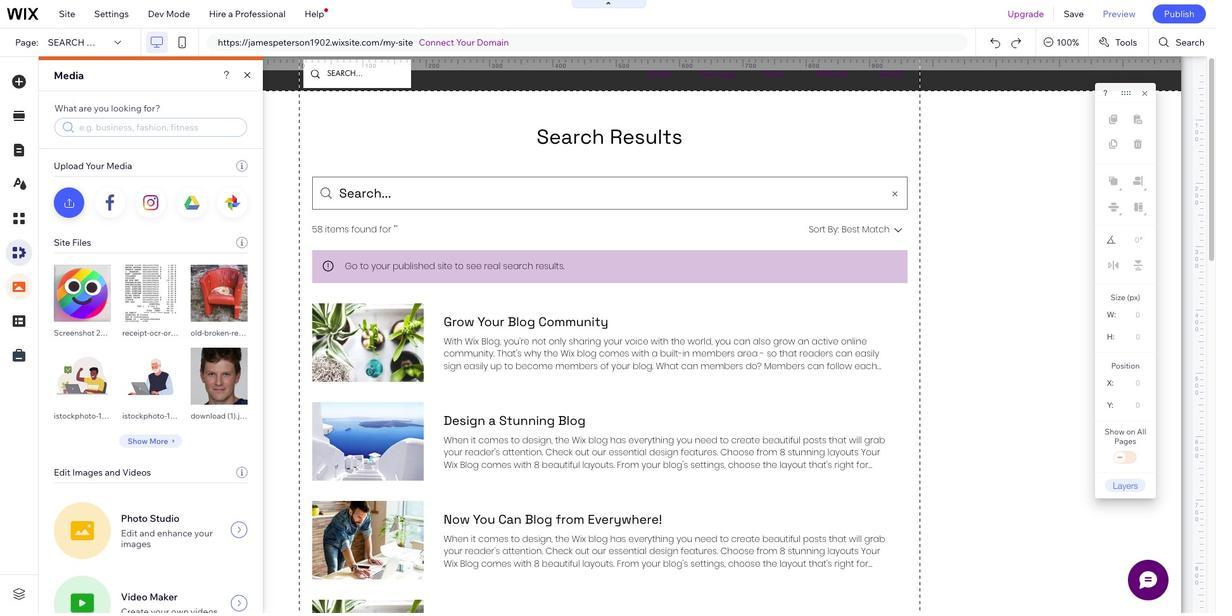 Task type: locate. For each thing, give the bounding box(es) containing it.
show more button
[[119, 435, 182, 448]]

media right upload
[[106, 160, 132, 172]]

0 horizontal spatial and
[[105, 467, 120, 478]]

save
[[1064, 8, 1084, 20]]

None text field
[[1122, 232, 1139, 248], [1121, 306, 1145, 323], [1120, 374, 1145, 391], [1122, 232, 1139, 248], [1121, 306, 1145, 323], [1120, 374, 1145, 391]]

site files
[[54, 237, 91, 248]]

download
[[191, 411, 226, 421]]

layers button
[[1105, 479, 1146, 492]]

files
[[72, 237, 91, 248]]

show for show on all pages
[[1105, 427, 1125, 436]]

upload your media
[[54, 160, 132, 172]]

edit images and videos
[[54, 467, 151, 478]]

tools button
[[1089, 29, 1149, 56]]

tools
[[1115, 37, 1137, 48]]

edit
[[54, 467, 70, 478], [121, 527, 137, 539]]

on
[[1126, 427, 1136, 436]]

edit down photo
[[121, 527, 137, 539]]

100
[[365, 62, 377, 69]]

media
[[54, 69, 84, 82], [106, 160, 132, 172]]

your right upload
[[86, 160, 104, 172]]

show on all pages
[[1105, 427, 1146, 446]]

for?
[[144, 103, 160, 114]]

videos
[[122, 467, 151, 478]]

and
[[105, 467, 120, 478], [139, 527, 155, 539]]

site up "search"
[[59, 8, 75, 20]]

0 horizontal spatial show
[[128, 436, 148, 446]]

are
[[79, 103, 92, 114]]

preview button
[[1093, 0, 1145, 28]]

0 vertical spatial your
[[456, 37, 475, 48]]

None text field
[[1121, 328, 1145, 345], [1120, 397, 1145, 414], [1121, 328, 1145, 345], [1120, 397, 1145, 414]]

200
[[429, 62, 440, 69]]

x:
[[1107, 379, 1114, 388]]

edit left images
[[54, 467, 70, 478]]

show inside 'button'
[[128, 436, 148, 446]]

publish
[[1164, 8, 1195, 20]]

site for site
[[59, 8, 75, 20]]

ocr-
[[149, 328, 163, 338]]

show inside show on all pages
[[1105, 427, 1125, 436]]

search button
[[1149, 29, 1216, 56]]

a
[[228, 8, 233, 20]]

maker
[[150, 591, 178, 603]]

domain
[[477, 37, 509, 48]]

search results
[[48, 37, 126, 48]]

1 horizontal spatial and
[[139, 527, 155, 539]]

preview
[[1103, 8, 1136, 20]]

your left domain
[[456, 37, 475, 48]]

600
[[682, 62, 693, 69]]

settings
[[94, 8, 129, 20]]

1 horizontal spatial show
[[1105, 427, 1125, 436]]

1 horizontal spatial edit
[[121, 527, 137, 539]]

your
[[456, 37, 475, 48], [86, 160, 104, 172]]

e.g. business, fashion, fitness field
[[78, 121, 232, 134]]

publish button
[[1153, 4, 1206, 23]]

1 vertical spatial site
[[54, 237, 70, 248]]

0 vertical spatial and
[[105, 467, 120, 478]]

receipt-ocr-original.jpg
[[122, 328, 203, 338]]

show left on
[[1105, 427, 1125, 436]]

and down photo
[[139, 527, 155, 539]]

studio
[[150, 512, 180, 524]]

images
[[72, 467, 103, 478]]

1 vertical spatial edit
[[121, 527, 137, 539]]

hire
[[209, 8, 226, 20]]

site left files
[[54, 237, 70, 248]]

photo
[[121, 512, 148, 524]]

0 horizontal spatial edit
[[54, 467, 70, 478]]

results
[[86, 37, 126, 48]]

1 vertical spatial media
[[106, 160, 132, 172]]

and left the videos
[[105, 467, 120, 478]]

media down "search"
[[54, 69, 84, 82]]

show
[[1105, 427, 1125, 436], [128, 436, 148, 446]]

1 vertical spatial and
[[139, 527, 155, 539]]

dev
[[148, 8, 164, 20]]

show for show more
[[128, 436, 148, 446]]

? button
[[1103, 89, 1108, 98]]

site
[[59, 8, 75, 20], [54, 237, 70, 248]]

show left more
[[128, 436, 148, 446]]

1 vertical spatial your
[[86, 160, 104, 172]]

switch
[[1113, 449, 1138, 467]]

0 vertical spatial site
[[59, 8, 75, 20]]

what
[[54, 103, 77, 114]]

your
[[194, 527, 213, 539]]

0 vertical spatial media
[[54, 69, 84, 82]]

edit inside photo studio edit and enhance your images
[[121, 527, 137, 539]]

size (px)
[[1111, 293, 1140, 302]]



Task type: vqa. For each thing, say whether or not it's contained in the screenshot.
the Show
yes



Task type: describe. For each thing, give the bounding box(es) containing it.
all
[[1137, 427, 1146, 436]]

100% button
[[1036, 29, 1088, 56]]

https://jamespeterson1902.wixsite.com/my-
[[218, 37, 398, 48]]

you
[[94, 103, 109, 114]]

search
[[1176, 37, 1205, 48]]

upgrade
[[1008, 8, 1044, 20]]

enhance
[[157, 527, 192, 539]]

(px)
[[1127, 293, 1140, 302]]

site
[[398, 37, 413, 48]]

photo studio edit and enhance your images
[[121, 512, 213, 549]]

400
[[555, 62, 567, 69]]

more
[[149, 436, 168, 446]]

position
[[1111, 361, 1140, 371]]

0
[[302, 62, 306, 69]]

https://jamespeterson1902.wixsite.com/my-site connect your domain
[[218, 37, 509, 48]]

500
[[619, 62, 630, 69]]

layers
[[1113, 480, 1138, 491]]

y:
[[1107, 401, 1114, 410]]

hire a professional
[[209, 8, 286, 20]]

and inside photo studio edit and enhance your images
[[139, 527, 155, 539]]

pages
[[1115, 436, 1136, 446]]

0 horizontal spatial your
[[86, 160, 104, 172]]

looking
[[111, 103, 142, 114]]

0 vertical spatial edit
[[54, 467, 70, 478]]

video
[[121, 591, 147, 603]]

w:
[[1107, 310, 1116, 319]]

original.jpg
[[163, 328, 203, 338]]

mode
[[166, 8, 190, 20]]

upload
[[54, 160, 84, 172]]

images
[[121, 538, 151, 549]]

°
[[1140, 236, 1143, 244]]

help
[[305, 8, 324, 20]]

site for site files
[[54, 237, 70, 248]]

receipt-
[[122, 328, 149, 338]]

download (1).jpeg
[[191, 411, 254, 421]]

dev mode
[[148, 8, 190, 20]]

1 horizontal spatial media
[[106, 160, 132, 172]]

800
[[809, 62, 820, 69]]

700
[[745, 62, 757, 69]]

0 horizontal spatial media
[[54, 69, 84, 82]]

?
[[1103, 89, 1108, 98]]

900
[[872, 62, 883, 69]]

video maker
[[121, 591, 178, 603]]

(1).jpeg
[[227, 411, 254, 421]]

1 horizontal spatial your
[[456, 37, 475, 48]]

connect
[[419, 37, 454, 48]]

100%
[[1057, 37, 1079, 48]]

size
[[1111, 293, 1125, 302]]

save button
[[1054, 0, 1093, 28]]

show more
[[128, 436, 168, 446]]

what are you looking for?
[[54, 103, 160, 114]]

search
[[48, 37, 84, 48]]

h:
[[1107, 333, 1115, 341]]

300
[[492, 62, 503, 69]]

professional
[[235, 8, 286, 20]]



